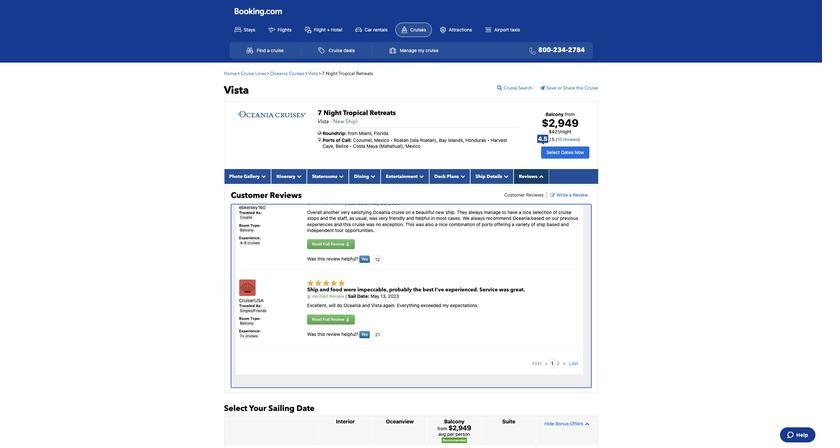 Task type: vqa. For each thing, say whether or not it's contained in the screenshot.
Cruise
yes



Task type: locate. For each thing, give the bounding box(es) containing it.
2 review from the top
[[326, 332, 340, 337]]

chevron down image
[[295, 174, 302, 179], [337, 174, 344, 179], [459, 174, 465, 179], [502, 174, 508, 179]]

1 helpful? from the top
[[341, 256, 358, 262]]

was left no
[[366, 222, 375, 227]]

retreats
[[356, 70, 373, 77], [370, 108, 396, 117]]

0 vertical spatial mexico
[[374, 137, 389, 143]]

angle right image
[[267, 71, 269, 76], [305, 71, 307, 76]]

2 type: from the top
[[250, 317, 261, 321]]

verified review link for | sail date: may 20, 2023
[[307, 201, 344, 206]]

0 horizontal spatial angle right image
[[267, 71, 269, 76]]

1 chevron down image from the left
[[295, 174, 302, 179]]

probably
[[389, 287, 412, 294]]

room down "singles/friends"
[[239, 317, 249, 321]]

2 angle right image from the left
[[319, 71, 321, 76]]

| for | sail date: may 20, 2023
[[346, 201, 347, 206]]

chevron up image right bonus
[[583, 422, 590, 427]]

based up ship
[[531, 216, 544, 221]]

cruise search
[[504, 85, 533, 91]]

our
[[552, 216, 559, 221]]

cruise lines
[[241, 70, 266, 77]]

2 horizontal spatial chevron down image
[[418, 174, 424, 179]]

ship inside dropdown button
[[476, 174, 486, 180]]

1 vertical spatial select
[[224, 404, 247, 414]]

0 vertical spatial sail
[[348, 201, 356, 206]]

3 chevron down image from the left
[[459, 174, 465, 179]]

always up ports
[[471, 216, 485, 221]]

1 horizontal spatial chevron up image
[[583, 422, 590, 427]]

2 verified from the top
[[312, 294, 328, 299]]

1 vertical spatial tropical
[[343, 108, 368, 117]]

read full review button down will
[[307, 315, 355, 325]]

as: inside ebkelsey160 traveled as: couple
[[256, 211, 262, 215]]

ship left details
[[476, 174, 486, 180]]

1 vertical spatial verified
[[312, 294, 328, 299]]

0 horizontal spatial nice
[[439, 222, 448, 227]]

experience:
[[239, 236, 261, 240], [239, 329, 261, 334]]

most
[[436, 216, 447, 221]]

chevron down image left staterooms
[[295, 174, 302, 179]]

and down | sail date: may 13, 2023
[[362, 303, 370, 309]]

cruises right 7+
[[246, 334, 258, 338]]

tropical up ship!
[[343, 108, 368, 117]]

this down the staff,
[[343, 222, 351, 227]]

vista down home 'link'
[[224, 83, 249, 98]]

date:
[[357, 201, 369, 206], [357, 294, 369, 299]]

customer reviews down reviews dropdown button
[[504, 192, 544, 198]]

0 vertical spatial full
[[323, 242, 330, 247]]

1 vertical spatial ship
[[307, 287, 318, 294]]

cruise left the search at the right of the page
[[504, 85, 517, 91]]

recommended image
[[442, 438, 467, 444]]

helpful?
[[341, 256, 358, 262], [341, 332, 358, 337]]

chevron down image inside itinerary dropdown button
[[295, 174, 302, 179]]

cruises inside experience: 7+ cruises
[[246, 334, 258, 338]]

cruise left deals
[[329, 48, 342, 53]]

full down will
[[323, 317, 330, 322]]

1 traveled from the top
[[239, 211, 255, 215]]

1 date: from the top
[[357, 201, 369, 206]]

verified review for | sail date: may 20, 2023
[[311, 201, 344, 206]]

1 horizontal spatial $2,949
[[542, 117, 579, 129]]

| up the staff,
[[346, 201, 347, 206]]

1 read from the top
[[312, 242, 322, 247]]

oceania cruises image
[[236, 110, 306, 118]]

1 vertical spatial helpful?
[[341, 332, 358, 337]]

were
[[344, 287, 356, 294]]

1 was this review helpful? yes from the top
[[307, 256, 368, 262]]

exceeded
[[421, 303, 441, 309]]

1 vertical spatial based
[[547, 222, 560, 227]]

first « 1 2 » last
[[532, 361, 578, 367]]

0 vertical spatial traveled
[[239, 211, 255, 215]]

1 vertical spatial traveled
[[239, 304, 255, 308]]

1 was from the top
[[307, 256, 316, 262]]

1 vertical spatial chevron up image
[[583, 422, 590, 427]]

0 horizontal spatial cruises
[[289, 70, 304, 77]]

paper plane image
[[540, 86, 547, 90]]

angle right image right lines
[[267, 71, 269, 76]]

angle right image for cruises
[[305, 71, 307, 76]]

2 sail from the top
[[348, 294, 356, 299]]

2 yes button from the top
[[360, 331, 370, 339]]

2 yes from the top
[[361, 332, 368, 337]]

a right find
[[267, 48, 270, 53]]

0 horizontal spatial /
[[550, 137, 551, 142]]

chevron down image up | sail date: may 20, 2023
[[369, 174, 375, 179]]

helpful? left 12
[[341, 256, 358, 262]]

0 vertical spatial room type: balcony
[[239, 223, 261, 232]]

the inside "overall another very satisfying oceania cruise on a beautiful new ship.  they always manage to have a nice selection of cruise stops and the staff, as usual, was very friendly and helpful in most cases.  we always recommend oceania based on our previous experiences and this cruise was no exception.  this was also a nice combination of ports offering a variety of ship based and independent tour opportunities."
[[329, 216, 336, 221]]

i've
[[435, 287, 444, 294]]

2 was this review helpful? yes from the top
[[307, 332, 368, 337]]

small verified icon image
[[307, 202, 311, 206], [307, 295, 311, 299]]

vista main content
[[221, 0, 602, 448]]

select left your
[[224, 404, 247, 414]]

reviews inside dropdown button
[[519, 174, 538, 180]]

traveled inside ebkelsey160 traveled as: couple
[[239, 211, 255, 215]]

1 verified review link from the top
[[307, 201, 344, 206]]

hide bonus offers
[[545, 421, 583, 427]]

3 chevron down image from the left
[[418, 174, 424, 179]]

1 vertical spatial read full review
[[312, 317, 346, 322]]

yes button left 12
[[360, 256, 370, 263]]

was for 21
[[307, 332, 316, 337]]

retreats inside "7 night tropical retreats vista - new ship!"
[[370, 108, 396, 117]]

tropical inside "7 night tropical retreats vista - new ship!"
[[343, 108, 368, 117]]

attractions
[[449, 27, 472, 32]]

chevron down image for staterooms
[[337, 174, 344, 179]]

traveled up couple
[[239, 211, 255, 215]]

2 was from the top
[[307, 332, 316, 337]]

reviews down itinerary
[[270, 190, 302, 201]]

2 | from the top
[[346, 294, 347, 299]]

singles/friends
[[240, 309, 267, 313]]

balcony for cruiserusa
[[240, 321, 254, 326]]

chevron down image inside photo gallery dropdown button
[[260, 174, 266, 179]]

1 vertical spatial small verified icon image
[[307, 295, 311, 299]]

1 read full review from the top
[[312, 242, 346, 247]]

0 vertical spatial date:
[[357, 201, 369, 206]]

helpful? left '21'
[[341, 332, 358, 337]]

2 may from the top
[[371, 294, 379, 299]]

0 horizontal spatial my
[[418, 48, 424, 53]]

(
[[556, 137, 558, 142]]

photo gallery
[[229, 174, 260, 180]]

may left 20,
[[371, 201, 379, 206]]

cruise for cruise deals
[[329, 48, 342, 53]]

angle right image left 7 night tropical retreats
[[319, 71, 321, 76]]

they
[[457, 210, 467, 215]]

cruiserusa image
[[239, 280, 256, 296]]

room type: balcony for cruiserusa
[[239, 317, 261, 326]]

/ left 5
[[550, 137, 551, 142]]

0 vertical spatial 2023
[[389, 201, 400, 206]]

balcony up experience: 4-6 cruises
[[240, 228, 254, 232]]

cruiserusa
[[239, 298, 264, 304]]

10
[[558, 137, 562, 142]]

1 vertical spatial night
[[324, 108, 342, 117]]

helpful? for 12
[[341, 256, 358, 262]]

balcony
[[546, 111, 564, 117]]

chevron up image for reviews
[[538, 174, 544, 179]]

angle right image for lines
[[267, 71, 269, 76]]

1 vertical spatial was
[[307, 332, 316, 337]]

chevron up image up customer reviews link
[[538, 174, 544, 179]]

in
[[431, 216, 435, 221]]

cruises
[[410, 27, 426, 32], [289, 70, 304, 77]]

service
[[480, 287, 498, 294]]

will
[[329, 303, 336, 309]]

chevron down image for itinerary
[[295, 174, 302, 179]]

1 as: from the top
[[256, 211, 262, 215]]

chevron down image inside entertainment dropdown button
[[418, 174, 424, 179]]

was for 12
[[307, 256, 316, 262]]

0 vertical spatial as:
[[256, 211, 262, 215]]

1 horizontal spatial angle right image
[[305, 71, 307, 76]]

1 horizontal spatial angle right image
[[319, 71, 321, 76]]

have
[[508, 210, 518, 215]]

1 vertical spatial /
[[550, 137, 551, 142]]

mexico down (isla
[[406, 143, 421, 149]]

0 vertical spatial read full review
[[312, 242, 346, 247]]

was down excellent,
[[307, 332, 316, 337]]

details
[[487, 174, 502, 180]]

verified for | sail date: may 20, 2023
[[312, 201, 328, 206]]

0 vertical spatial my
[[418, 48, 424, 53]]

best
[[423, 287, 434, 294]]

based down the our at the top right of the page
[[547, 222, 560, 227]]

0 vertical spatial ship
[[476, 174, 486, 180]]

islands,
[[448, 137, 464, 143]]

$2,949 up recommended image
[[449, 425, 471, 432]]

review down will
[[326, 332, 340, 337]]

staff,
[[337, 216, 348, 221]]

and
[[320, 216, 328, 221], [406, 216, 414, 221], [334, 222, 342, 227], [561, 222, 569, 227], [320, 287, 329, 294], [362, 303, 370, 309]]

as: up "singles/friends"
[[256, 304, 262, 308]]

attractions link
[[434, 23, 477, 37]]

2 verified review link from the top
[[307, 294, 344, 299]]

ship details button
[[470, 169, 514, 184]]

cruise
[[271, 48, 284, 53], [426, 48, 439, 53], [391, 210, 404, 215], [559, 210, 572, 215], [352, 222, 365, 227]]

tropical for 7 night tropical retreats
[[339, 70, 355, 77]]

tour
[[335, 228, 344, 233]]

0 horizontal spatial on
[[406, 210, 411, 215]]

0 vertical spatial cruises
[[248, 241, 260, 245]]

$2,949 for from
[[449, 425, 471, 432]]

also
[[425, 222, 434, 227]]

angle right image for vista
[[319, 71, 321, 76]]

1 horizontal spatial cruises
[[410, 27, 426, 32]]

2 traveled from the top
[[239, 304, 255, 308]]

experience: up 7+
[[239, 329, 261, 334]]

cruises
[[248, 241, 260, 245], [246, 334, 258, 338]]

cruise
[[329, 48, 342, 53], [241, 70, 254, 77], [504, 85, 517, 91], [585, 85, 598, 91]]

0 vertical spatial nice
[[523, 210, 531, 215]]

cruise inside travel menu navigation
[[329, 48, 342, 53]]

(mahahual),
[[379, 143, 404, 149]]

per
[[447, 432, 454, 438]]

cruise right share
[[585, 85, 598, 91]]

save or share this cruise
[[547, 85, 598, 91]]

traveled inside cruiserusa traveled as: singles/friends
[[239, 304, 255, 308]]

1 chevron down image from the left
[[260, 174, 266, 179]]

1 room from the top
[[239, 223, 249, 228]]

from inside balcony from $2,949 avg per person
[[437, 426, 447, 432]]

mexico down the florida
[[374, 137, 389, 143]]

1 vertical spatial review
[[326, 332, 340, 337]]

1 horizontal spatial select
[[547, 150, 560, 155]]

a left variety
[[512, 222, 514, 227]]

was this review helpful? yes down do in the left of the page
[[307, 332, 368, 337]]

«
[[545, 361, 548, 367]]

2 vertical spatial balcony
[[444, 419, 465, 425]]

2 chevron down image from the left
[[337, 174, 344, 179]]

costa
[[353, 143, 365, 149]]

reviews
[[519, 174, 538, 180], [270, 190, 302, 201], [526, 192, 544, 198]]

2 small verified icon image from the top
[[307, 295, 311, 299]]

2 angle right image from the left
[[305, 71, 307, 76]]

1 read full review button from the top
[[307, 240, 355, 249]]

reviews up customer reviews link
[[519, 174, 538, 180]]

|
[[346, 201, 347, 206], [346, 294, 347, 299]]

verified up excellent,
[[312, 294, 328, 299]]

select inside select          dates now link
[[547, 150, 560, 155]]

1 experience: from the top
[[239, 236, 261, 240]]

1 vertical spatial room
[[239, 317, 249, 321]]

1 small verified icon image from the top
[[307, 202, 311, 206]]

0 vertical spatial |
[[346, 201, 347, 206]]

yes for 12
[[361, 257, 368, 262]]

suite
[[502, 419, 515, 425]]

1 vertical spatial read
[[312, 317, 322, 322]]

1 yes from the top
[[361, 257, 368, 262]]

/ inside 4.5 / 5 ( 10 reviews )
[[550, 137, 551, 142]]

select down 5
[[547, 150, 560, 155]]

1 horizontal spatial from
[[437, 426, 447, 432]]

nice down most in the top right of the page
[[439, 222, 448, 227]]

room type: balcony
[[239, 223, 261, 232], [239, 317, 261, 326]]

type: for ebkelsey160
[[250, 223, 261, 228]]

read full review down will
[[312, 317, 346, 322]]

1 vertical spatial may
[[371, 294, 379, 299]]

cruise search link
[[497, 85, 539, 91]]

edit image
[[551, 193, 555, 198]]

2023
[[389, 201, 400, 206], [388, 294, 399, 299]]

verified review up will
[[311, 294, 344, 299]]

2 chevron down image from the left
[[369, 174, 375, 179]]

1 vertical spatial on
[[545, 216, 551, 221]]

may
[[371, 201, 379, 206], [371, 294, 379, 299]]

was this review helpful? yes for 21
[[307, 332, 368, 337]]

room type: balcony down "singles/friends"
[[239, 317, 261, 326]]

ports
[[482, 222, 493, 227]]

experience: up 6
[[239, 236, 261, 240]]

0 vertical spatial chevron up image
[[538, 174, 544, 179]]

chevron down image left dining
[[337, 174, 344, 179]]

of up belize
[[336, 137, 341, 143]]

1 horizontal spatial /
[[560, 129, 561, 135]]

read full review down independent
[[312, 242, 346, 247]]

1 horizontal spatial my
[[443, 303, 449, 309]]

2 room type: balcony from the top
[[239, 317, 261, 326]]

chevron down image
[[260, 174, 266, 179], [369, 174, 375, 179], [418, 174, 424, 179]]

0 vertical spatial helpful?
[[341, 256, 358, 262]]

yes left '21'
[[361, 332, 368, 337]]

a left beautiful
[[412, 210, 415, 215]]

cruises right 6
[[248, 241, 260, 245]]

0 vertical spatial /
[[560, 129, 561, 135]]

select for select your sailing date
[[224, 404, 247, 414]]

very
[[341, 210, 350, 215], [379, 216, 388, 221]]

0 vertical spatial room
[[239, 223, 249, 228]]

1 vertical spatial sail
[[348, 294, 356, 299]]

from up call:
[[348, 130, 358, 136]]

was this review helpful? yes down tour
[[307, 256, 368, 262]]

yes button for 21
[[360, 331, 370, 339]]

1 vertical spatial $2,949
[[449, 425, 471, 432]]

1 horizontal spatial customer reviews
[[504, 192, 544, 198]]

tropical for 7 night tropical retreats vista - new ship!
[[343, 108, 368, 117]]

0 vertical spatial was
[[307, 256, 316, 262]]

0 vertical spatial from
[[565, 111, 575, 117]]

1 type: from the top
[[250, 223, 261, 228]]

1 vertical spatial the
[[413, 287, 422, 294]]

my right exceeded
[[443, 303, 449, 309]]

• left harvest
[[487, 137, 490, 143]]

2023 up excellent, will do oceania and vista again. everything exceeded my expectations. at bottom
[[388, 294, 399, 299]]

1 | from the top
[[346, 201, 347, 206]]

chevron up image inside reviews dropdown button
[[538, 174, 544, 179]]

0 horizontal spatial •
[[350, 143, 352, 149]]

1 vertical spatial from
[[348, 130, 358, 136]]

/ inside balcony from $2,949 $421 / night
[[560, 129, 561, 135]]

« link
[[543, 359, 550, 369]]

1 room type: balcony from the top
[[239, 223, 261, 232]]

1 vertical spatial yes button
[[360, 331, 370, 339]]

7 inside "7 night tropical retreats vista - new ship!"
[[318, 108, 322, 117]]

1 vertical spatial verified review
[[311, 294, 344, 299]]

1 angle right image from the left
[[238, 71, 240, 76]]

sail for | sail date: may 13, 2023
[[348, 294, 356, 299]]

1 yes button from the top
[[360, 256, 370, 263]]

1 verified from the top
[[312, 201, 328, 206]]

read down excellent,
[[312, 317, 322, 322]]

1 vertical spatial room type: balcony
[[239, 317, 261, 326]]

1 angle right image from the left
[[267, 71, 269, 76]]

4-
[[240, 241, 244, 245]]

yes
[[361, 257, 368, 262], [361, 332, 368, 337]]

chevron down image inside ship details dropdown button
[[502, 174, 508, 179]]

experience: 4-6 cruises
[[239, 236, 261, 245]]

10 reviews link
[[558, 137, 578, 142]]

cozumel,
[[353, 137, 373, 143]]

vista left the '-'
[[318, 118, 329, 125]]

1 horizontal spatial based
[[547, 222, 560, 227]]

first link
[[531, 359, 543, 369]]

search
[[518, 85, 533, 91]]

customer up have
[[504, 192, 525, 198]]

1 horizontal spatial mexico
[[406, 143, 421, 149]]

chevron down image left itinerary
[[260, 174, 266, 179]]

1 sail from the top
[[348, 201, 356, 206]]

0 vertical spatial small verified icon image
[[307, 202, 311, 206]]

0 vertical spatial verified review link
[[307, 201, 344, 206]]

1 horizontal spatial ship
[[476, 174, 486, 180]]

1 review from the top
[[326, 256, 340, 262]]

chevron down image inside staterooms 'dropdown button'
[[337, 174, 344, 179]]

0 horizontal spatial the
[[329, 216, 336, 221]]

from inside balcony from $2,949 $421 / night
[[565, 111, 575, 117]]

0 vertical spatial very
[[341, 210, 350, 215]]

travel menu navigation
[[229, 42, 593, 59]]

0 vertical spatial read
[[312, 242, 322, 247]]

cruise right manage
[[426, 48, 439, 53]]

of
[[336, 137, 341, 143], [553, 210, 557, 215], [476, 222, 481, 227], [531, 222, 535, 227]]

traveled for cruiserusa
[[239, 304, 255, 308]]

2023 for | sail date: may 13, 2023
[[388, 294, 399, 299]]

stops
[[307, 216, 319, 221]]

1 verified review from the top
[[311, 201, 344, 206]]

cruise deals
[[329, 48, 355, 53]]

0 horizontal spatial based
[[531, 216, 544, 221]]

13,
[[381, 294, 387, 299]]

0 horizontal spatial chevron down image
[[260, 174, 266, 179]]

ship
[[537, 222, 546, 227]]

dining button
[[349, 169, 381, 184]]

2 room from the top
[[239, 317, 249, 321]]

0 vertical spatial verified review
[[311, 201, 344, 206]]

read
[[312, 242, 322, 247], [312, 317, 322, 322]]

airport taxis link
[[480, 23, 525, 37]]

sail up satisfying
[[348, 201, 356, 206]]

2 helpful? from the top
[[341, 332, 358, 337]]

1 vertical spatial date:
[[357, 294, 369, 299]]

date: up satisfying
[[357, 201, 369, 206]]

1 vertical spatial very
[[379, 216, 388, 221]]

read down independent
[[312, 242, 322, 247]]

0 vertical spatial may
[[371, 201, 379, 206]]

2 experience: from the top
[[239, 329, 261, 334]]

1 vertical spatial verified review link
[[307, 294, 344, 299]]

1 vertical spatial |
[[346, 294, 347, 299]]

was down independent
[[307, 256, 316, 262]]

experiences
[[307, 222, 333, 227]]

0 vertical spatial night
[[326, 70, 337, 77]]

car rentals link
[[350, 23, 393, 37]]

2023 for | sail date: may 20, 2023
[[389, 201, 400, 206]]

last link
[[568, 359, 580, 369]]

small verified icon image for | sail date: may 13, 2023
[[307, 295, 311, 299]]

0 vertical spatial select
[[547, 150, 560, 155]]

a inside navigation
[[267, 48, 270, 53]]

chevron down image inside dining dropdown button
[[369, 174, 375, 179]]

0 horizontal spatial chevron up image
[[538, 174, 544, 179]]

room type: balcony down couple
[[239, 223, 261, 232]]

as: down ebkelsey160
[[256, 211, 262, 215]]

1 vertical spatial read full review button
[[307, 315, 355, 325]]

night up the '-'
[[324, 108, 342, 117]]

home
[[224, 70, 237, 77]]

balcony up experience: 7+ cruises
[[240, 321, 254, 326]]

as
[[349, 216, 354, 221]]

night right 'vista' link
[[326, 70, 337, 77]]

night inside "7 night tropical retreats vista - new ship!"
[[324, 108, 342, 117]]

airport
[[494, 27, 509, 32]]

review right write
[[573, 192, 588, 198]]

$2,949 inside balcony from $2,949 avg per person
[[449, 425, 471, 432]]

customer reviews up ebkelsey160
[[231, 190, 302, 201]]

small verified icon image for | sail date: may 20, 2023
[[307, 202, 311, 206]]

date: right were
[[357, 294, 369, 299]]

angle right image
[[238, 71, 240, 76], [319, 71, 321, 76]]

write a review
[[557, 192, 588, 198]]

4 chevron down image from the left
[[502, 174, 508, 179]]

my inside 'dropdown button'
[[418, 48, 424, 53]]

chevron up image inside hide bonus offers link
[[583, 422, 590, 427]]

cruises up 'manage my cruise'
[[410, 27, 426, 32]]

deck plans
[[435, 174, 459, 180]]

2 date: from the top
[[357, 294, 369, 299]]

1 vertical spatial 7
[[318, 108, 322, 117]]

1 vertical spatial cruises
[[289, 70, 304, 77]]

2 read full review button from the top
[[307, 315, 355, 325]]

0 vertical spatial read full review button
[[307, 240, 355, 249]]

as: inside cruiserusa traveled as: singles/friends
[[256, 304, 262, 308]]

date: for may 20, 2023
[[357, 201, 369, 206]]

/ up 4.5 / 5 ( 10 reviews )
[[560, 129, 561, 135]]

type: down couple
[[250, 223, 261, 228]]

and down previous
[[561, 222, 569, 227]]

2 verified review from the top
[[311, 294, 344, 299]]

yes button left '21'
[[360, 331, 370, 339]]

customer up ebkelsey160
[[231, 190, 268, 201]]

chevron up image
[[538, 174, 544, 179], [583, 422, 590, 427]]

room for cruiserusa
[[239, 317, 249, 321]]

0 vertical spatial yes button
[[360, 256, 370, 263]]

of up the our at the top right of the page
[[553, 210, 557, 215]]

caye,
[[323, 143, 335, 149]]

angle right image for home
[[238, 71, 240, 76]]

2 as: from the top
[[256, 304, 262, 308]]

read full review
[[312, 242, 346, 247], [312, 317, 346, 322]]

room down couple
[[239, 223, 249, 228]]

ports
[[323, 137, 335, 143]]

yes for 21
[[361, 332, 368, 337]]

1 may from the top
[[371, 201, 379, 206]]

verified review link for | sail date: may 13, 2023
[[307, 294, 344, 299]]

chevron down image inside deck plans dropdown button
[[459, 174, 465, 179]]



Task type: describe. For each thing, give the bounding box(es) containing it.
a right have
[[519, 210, 521, 215]]

1 horizontal spatial •
[[391, 137, 393, 143]]

as: for ebkelsey160
[[256, 211, 262, 215]]

manage
[[400, 48, 417, 53]]

flights
[[278, 27, 292, 32]]

» link
[[561, 359, 568, 369]]

photo gallery button
[[224, 169, 271, 184]]

$2,949 for $2,949
[[542, 117, 579, 129]]

hotel
[[331, 27, 342, 32]]

beautiful
[[416, 210, 434, 215]]

globe image
[[318, 131, 322, 135]]

0 horizontal spatial mexico
[[374, 137, 389, 143]]

we
[[463, 216, 470, 221]]

room for ebkelsey160
[[239, 223, 249, 228]]

taxis
[[510, 27, 520, 32]]

0 vertical spatial always
[[469, 210, 483, 215]]

reviews
[[563, 137, 578, 142]]

0 horizontal spatial from
[[348, 130, 358, 136]]

last
[[569, 361, 578, 367]]

and up this
[[406, 216, 414, 221]]

1 full from the top
[[323, 242, 330, 247]]

review down tour
[[331, 242, 344, 247]]

cases.
[[448, 216, 462, 221]]

1 vertical spatial always
[[471, 216, 485, 221]]

0 vertical spatial on
[[406, 210, 411, 215]]

1 horizontal spatial the
[[413, 287, 422, 294]]

experience: for ebkelsey160
[[239, 236, 261, 240]]

night for 7 night tropical retreats vista - new ship!
[[324, 108, 342, 117]]

booking.com home image
[[235, 8, 282, 16]]

2 full from the top
[[323, 317, 330, 322]]

verified review for | sail date: may 13, 2023
[[311, 294, 344, 299]]

retreats for 7 night tropical retreats vista - new ship!
[[370, 108, 396, 117]]

oceania up variety
[[513, 216, 530, 221]]

call:
[[342, 137, 352, 143]]

room type: balcony for ebkelsey160
[[239, 223, 261, 232]]

as: for cruiserusa
[[256, 304, 262, 308]]

itinerary button
[[271, 169, 307, 184]]

no
[[376, 222, 381, 227]]

find a cruise link
[[239, 44, 291, 57]]

or
[[558, 85, 562, 91]]

21
[[375, 332, 380, 338]]

vista down | sail date: may 13, 2023
[[371, 303, 382, 309]]

chevron down image for photo gallery
[[260, 174, 266, 179]]

| for | sail date: may 13, 2023
[[346, 294, 347, 299]]

dates
[[561, 150, 574, 155]]

chevron down image for deck plans
[[459, 174, 465, 179]]

this right share
[[576, 85, 584, 91]]

verified for | sail date: may 13, 2023
[[312, 294, 328, 299]]

select          dates now link
[[541, 147, 589, 159]]

dining
[[354, 174, 369, 180]]

write
[[557, 192, 568, 198]]

honduras
[[466, 137, 486, 143]]

hide
[[545, 421, 554, 427]]

of left ports
[[476, 222, 481, 227]]

review for 12
[[326, 256, 340, 262]]

select          dates now
[[547, 150, 584, 155]]

may for may 20, 2023
[[371, 201, 379, 206]]

review up do in the left of the page
[[329, 294, 344, 299]]

this inside "overall another very satisfying oceania cruise on a beautiful new ship.  they always manage to have a nice selection of cruise stops and the staff, as usual, was very friendly and helpful in most cases.  we always recommend oceania based on our previous experiences and this cruise was no exception.  this was also a nice combination of ports offering a variety of ship based and independent tour opportunities."
[[343, 222, 351, 227]]

oceania cruises link
[[270, 70, 304, 77]]

cruise right find
[[271, 48, 284, 53]]

this
[[406, 222, 415, 227]]

2
[[557, 361, 560, 367]]

your
[[249, 404, 266, 414]]

this down independent
[[318, 256, 325, 262]]

oceania right do in the left of the page
[[344, 303, 361, 309]]

rentals
[[373, 27, 388, 32]]

miami,
[[359, 130, 373, 136]]

7 for 7 night tropical retreats vista - new ship!
[[318, 108, 322, 117]]

chevron down image for entertainment
[[418, 174, 424, 179]]

ebkelsey160 traveled as: couple
[[239, 205, 266, 220]]

and up experiences
[[320, 216, 328, 221]]

my inside vista main content
[[443, 303, 449, 309]]

was down helpful
[[416, 222, 424, 227]]

share
[[563, 85, 575, 91]]

ship for ship and food were impeccable, probably the best i've experienced.  service was great.
[[307, 287, 318, 294]]

1 horizontal spatial on
[[545, 216, 551, 221]]

airport taxis
[[494, 27, 520, 32]]

satisfying
[[351, 210, 372, 215]]

and up tour
[[334, 222, 342, 227]]

stays
[[244, 27, 255, 32]]

2 read from the top
[[312, 317, 322, 322]]

0 horizontal spatial customer reviews
[[231, 190, 302, 201]]

car rentals
[[365, 27, 388, 32]]

review for 21
[[326, 332, 340, 337]]

oceania down 20,
[[373, 210, 390, 215]]

balcony from $2,949 $421 / night
[[542, 111, 579, 135]]

reviews button
[[514, 169, 549, 184]]

and left food
[[320, 287, 329, 294]]

+
[[327, 27, 330, 32]]

0 horizontal spatial customer
[[231, 190, 268, 201]]

chevron up image for hide bonus offers
[[583, 422, 590, 427]]

home link
[[224, 70, 237, 77]]

of left ship
[[531, 222, 535, 227]]

yes button for 12
[[360, 256, 370, 263]]

find
[[257, 48, 266, 53]]

a right also
[[435, 222, 438, 227]]

interior
[[336, 419, 355, 425]]

was up no
[[369, 216, 378, 221]]

cruises inside vista main content
[[289, 70, 304, 77]]

couple
[[240, 215, 252, 220]]

cruise for cruise lines
[[241, 70, 254, 77]]

4.5 / 5 ( 10 reviews )
[[538, 136, 580, 142]]

1 horizontal spatial customer
[[504, 192, 525, 198]]

oceanview
[[386, 419, 414, 425]]

write a review link
[[551, 192, 588, 198]]

sail for | sail date: may 20, 2023
[[348, 201, 356, 206]]

now
[[575, 150, 584, 155]]

experience: for cruiserusa
[[239, 329, 261, 334]]

cruise for cruise search
[[504, 85, 517, 91]]

| sail date: may 20, 2023
[[344, 201, 400, 206]]

vista inside "7 night tropical retreats vista - new ship!"
[[318, 118, 329, 125]]

great.
[[510, 287, 525, 294]]

new
[[333, 118, 344, 125]]

cruise up friendly
[[391, 210, 404, 215]]

offering
[[494, 222, 511, 227]]

date: for may 13, 2023
[[357, 294, 369, 299]]

hide bonus offers link
[[538, 418, 596, 430]]

deck
[[435, 174, 446, 180]]

food
[[331, 287, 342, 294]]

variety
[[516, 222, 530, 227]]

0 vertical spatial cruises
[[410, 27, 426, 32]]

chevron down image for dining
[[369, 174, 375, 179]]

1 vertical spatial mexico
[[406, 143, 421, 149]]

5
[[552, 137, 555, 142]]

from for from
[[437, 426, 447, 432]]

»
[[563, 361, 566, 367]]

cruise inside 'dropdown button'
[[426, 48, 439, 53]]

balcony for ebkelsey160
[[240, 228, 254, 232]]

vista link
[[308, 70, 319, 77]]

cruise up opportunities.
[[352, 222, 365, 227]]

helpful? for 21
[[341, 332, 358, 337]]

from for $2,949
[[565, 111, 575, 117]]

this down excellent,
[[318, 332, 325, 337]]

was this review helpful? yes for 12
[[307, 256, 368, 262]]

flight
[[314, 27, 326, 32]]

| sail date: may 13, 2023
[[344, 294, 399, 299]]

itinerary
[[277, 174, 295, 180]]

ship for ship details
[[476, 174, 486, 180]]

balcony inside balcony from $2,949 avg per person
[[444, 419, 465, 425]]

2784
[[568, 46, 585, 54]]

previous
[[560, 216, 578, 221]]

1 horizontal spatial very
[[379, 216, 388, 221]]

0 vertical spatial based
[[531, 216, 544, 221]]

cruise up previous
[[559, 210, 572, 215]]

7 for 7 night tropical retreats
[[322, 70, 325, 77]]

another
[[323, 210, 340, 215]]

bonus
[[556, 421, 569, 427]]

avg
[[439, 432, 446, 438]]

oceania right lines
[[270, 70, 288, 77]]

review down do in the left of the page
[[331, 317, 344, 322]]

find a cruise
[[257, 48, 284, 53]]

impeccable,
[[358, 287, 388, 294]]

1 vertical spatial nice
[[439, 222, 448, 227]]

traveled for ebkelsey160
[[239, 211, 255, 215]]

review up another
[[329, 201, 344, 206]]

4.5
[[538, 136, 548, 142]]

manage my cruise
[[400, 48, 439, 53]]

reviews left edit icon
[[526, 192, 544, 198]]

select for select          dates now
[[547, 150, 560, 155]]

was left great.
[[499, 287, 509, 294]]

2 read full review from the top
[[312, 317, 346, 322]]

2 horizontal spatial •
[[487, 137, 490, 143]]

roundtrip:
[[323, 130, 347, 136]]

(isla
[[410, 137, 419, 143]]

12
[[375, 257, 380, 263]]

type: for cruiserusa
[[250, 317, 261, 321]]

800-234-2784 link
[[527, 46, 585, 55]]

chevron down image for ship details
[[502, 174, 508, 179]]

experienced.
[[445, 287, 478, 294]]

cruises inside experience: 4-6 cruises
[[248, 241, 260, 245]]

map marker image
[[318, 138, 321, 142]]

costa maya (mahahual), mexico
[[352, 143, 421, 149]]

car
[[365, 27, 372, 32]]

helpful
[[415, 216, 430, 221]]

night for 7 night tropical retreats
[[326, 70, 337, 77]]

roatan),
[[420, 137, 438, 143]]

retreats for 7 night tropical retreats
[[356, 70, 373, 77]]

flight + hotel
[[314, 27, 342, 32]]

may for may 13, 2023
[[371, 294, 379, 299]]

selection
[[533, 210, 552, 215]]

to
[[502, 210, 506, 215]]

a right write
[[569, 192, 572, 198]]

vista right oceania cruises
[[308, 70, 318, 77]]

combination
[[449, 222, 475, 227]]

-
[[330, 118, 332, 125]]

search image
[[497, 85, 504, 90]]

usual,
[[355, 216, 368, 221]]



